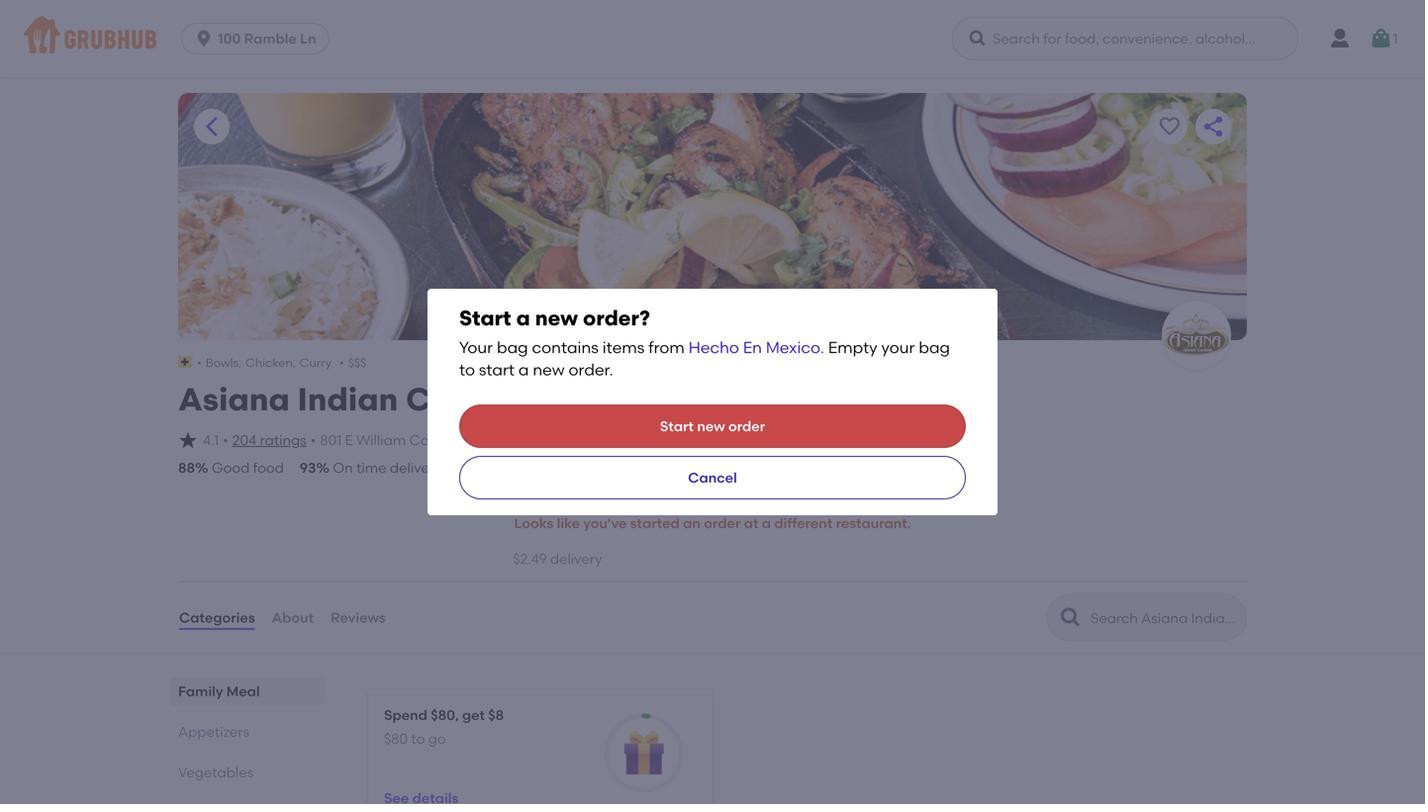 Task type: locate. For each thing, give the bounding box(es) containing it.
1 vertical spatial start
[[660, 418, 694, 435]]

your bag contains items from hecho en mexico .
[[459, 338, 824, 357]]

go
[[428, 731, 446, 748]]

bag right 'your' on the top of the page
[[919, 338, 950, 357]]

to
[[459, 360, 475, 380], [411, 731, 425, 748]]

indian
[[297, 380, 398, 418]]

food
[[253, 460, 284, 477]]

2 vertical spatial new
[[697, 418, 725, 435]]

you've
[[583, 515, 627, 532]]

801
[[320, 432, 342, 449]]

1 vertical spatial new
[[533, 360, 565, 380]]

time
[[356, 460, 387, 477]]

$$$
[[348, 356, 366, 370]]

to left go
[[411, 731, 425, 748]]

start for start a new order?
[[459, 306, 511, 331]]

.
[[820, 338, 824, 357]]

good food
[[212, 460, 284, 477]]

1 vertical spatial a
[[518, 360, 529, 380]]

categories button
[[178, 582, 256, 654]]

0 vertical spatial delivery
[[390, 460, 442, 477]]

e
[[345, 432, 353, 449]]

$80,
[[431, 707, 459, 724]]

0 horizontal spatial delivery
[[390, 460, 442, 477]]

1 bag from the left
[[497, 338, 528, 357]]

1 vertical spatial to
[[411, 731, 425, 748]]

1 horizontal spatial delivery
[[550, 551, 602, 568]]

2 vertical spatial a
[[762, 515, 771, 532]]

reviews button
[[330, 582, 387, 654]]

1 horizontal spatial bag
[[919, 338, 950, 357]]

2 bag from the left
[[919, 338, 950, 357]]

Search Asiana Indian Cuisine search field
[[1089, 609, 1240, 628]]

spend $80, get $8 $80 to go
[[384, 707, 504, 748]]

0 horizontal spatial bag
[[497, 338, 528, 357]]

cuisine
[[406, 380, 524, 418]]

an
[[683, 515, 701, 532]]

0 horizontal spatial to
[[411, 731, 425, 748]]

1
[[1393, 30, 1398, 47]]

1 vertical spatial delivery
[[550, 551, 602, 568]]

cancel button
[[459, 456, 966, 500]]

main navigation navigation
[[0, 0, 1425, 77]]

start
[[479, 360, 515, 380]]

new up cancel
[[697, 418, 725, 435]]

96
[[458, 460, 474, 477]]

$80
[[384, 731, 408, 748]]

delivery down cannon
[[390, 460, 442, 477]]

on
[[333, 460, 353, 477]]

0 horizontal spatial start
[[459, 306, 511, 331]]

$8
[[488, 707, 504, 724]]

a inside empty your bag to start a new order.
[[518, 360, 529, 380]]

your
[[881, 338, 915, 357]]

order
[[728, 418, 765, 435], [704, 515, 741, 532]]

• right the 4.1
[[223, 432, 228, 449]]

ratings
[[260, 432, 307, 449]]

0 vertical spatial start
[[459, 306, 511, 331]]

svg image
[[194, 29, 214, 48], [968, 29, 988, 48], [178, 431, 198, 450]]

at
[[744, 515, 758, 532]]

looks like you've started an order at a different restaurant. button
[[513, 502, 912, 545]]

order left the at
[[704, 515, 741, 532]]

ramble
[[244, 30, 297, 47]]

a
[[516, 306, 530, 331], [518, 360, 529, 380], [762, 515, 771, 532]]

start inside "button"
[[660, 418, 694, 435]]

3435
[[560, 432, 592, 449]]

new up contains
[[535, 306, 578, 331]]

1 horizontal spatial to
[[459, 360, 475, 380]]

• right the subscription pass icon at the top of page
[[197, 356, 202, 370]]

family
[[178, 683, 223, 700]]

bag
[[497, 338, 528, 357], [919, 338, 950, 357]]

order up cancel
[[728, 418, 765, 435]]

spend
[[384, 707, 427, 724]]

good
[[212, 460, 250, 477]]

cancel
[[688, 469, 737, 486]]

1 vertical spatial order
[[704, 515, 741, 532]]

to inside spend $80, get $8 $80 to go
[[411, 731, 425, 748]]

0 vertical spatial order
[[728, 418, 765, 435]]

looks
[[514, 515, 554, 532]]

new
[[535, 306, 578, 331], [533, 360, 565, 380], [697, 418, 725, 435]]

•
[[197, 356, 202, 370], [339, 356, 344, 370], [223, 432, 228, 449], [311, 432, 316, 449], [486, 432, 492, 449]]

0 vertical spatial to
[[459, 360, 475, 380]]

delivery
[[390, 460, 442, 477], [550, 551, 602, 568]]

$2.49 delivery
[[513, 551, 602, 568]]

svg image
[[1369, 27, 1393, 50]]

start up your
[[459, 306, 511, 331]]

• left 801
[[311, 432, 316, 449]]

bag up start
[[497, 338, 528, 357]]

start
[[459, 306, 511, 331], [660, 418, 694, 435]]

a inside button
[[762, 515, 771, 532]]

different
[[774, 515, 833, 532]]

asiana indian cuisine
[[178, 380, 524, 418]]

dr
[[467, 432, 482, 449]]

started
[[630, 515, 680, 532]]

hecho
[[689, 338, 739, 357]]

asiana
[[178, 380, 290, 418]]

order inside start new order "button"
[[728, 418, 765, 435]]

bowls,
[[206, 356, 242, 370]]

appetizers
[[178, 724, 249, 741]]

on time delivery
[[333, 460, 442, 477]]

new down contains
[[533, 360, 565, 380]]

1 horizontal spatial start
[[660, 418, 694, 435]]

delivery down like
[[550, 551, 602, 568]]

to down your
[[459, 360, 475, 380]]

start up cancel
[[660, 418, 694, 435]]



Task type: vqa. For each thing, say whether or not it's contained in the screenshot.
Search for food, convenience, alcohol... search field
no



Task type: describe. For each thing, give the bounding box(es) containing it.
reviews
[[331, 609, 386, 626]]

save this restaurant image
[[1158, 115, 1182, 139]]

start a new order?
[[459, 306, 650, 331]]

ln
[[300, 30, 316, 47]]

$2.49
[[513, 551, 547, 568]]

curry
[[300, 356, 332, 370]]

restaurant.
[[836, 515, 911, 532]]

order.
[[569, 360, 613, 380]]

• bowls, chicken, curry • $$$
[[197, 356, 366, 370]]

start for start new order
[[660, 418, 694, 435]]

bag inside empty your bag to start a new order.
[[919, 338, 950, 357]]

like
[[557, 515, 580, 532]]

100 ramble ln button
[[181, 23, 337, 54]]

caret left icon image
[[200, 115, 224, 139]]

subscription pass image
[[178, 356, 193, 368]]

mexico
[[766, 338, 820, 357]]

0 vertical spatial new
[[535, 306, 578, 331]]

get
[[462, 707, 485, 724]]

contains
[[532, 338, 599, 357]]

204
[[232, 432, 257, 449]]

en
[[743, 338, 762, 357]]

looks like you've started an order at a different restaurant.
[[514, 515, 911, 532]]

items
[[602, 338, 645, 357]]

meal
[[226, 683, 260, 700]]

cannon
[[409, 432, 464, 449]]

4.1
[[203, 432, 219, 449]]

save this restaurant button
[[1152, 109, 1188, 144]]

share icon image
[[1201, 115, 1225, 139]]

about button
[[271, 582, 315, 654]]

• left "$$$"
[[339, 356, 344, 370]]

445-
[[530, 432, 560, 449]]

to inside empty your bag to start a new order.
[[459, 360, 475, 380]]

vegetables
[[178, 764, 254, 781]]

about
[[272, 609, 314, 626]]

• right dr
[[486, 432, 492, 449]]

100 ramble ln
[[218, 30, 316, 47]]

1 button
[[1369, 21, 1398, 56]]

order inside looks like you've started an order at a different restaurant. button
[[704, 515, 741, 532]]

4.1 • 204 ratings
[[203, 432, 307, 449]]

new inside empty your bag to start a new order.
[[533, 360, 565, 380]]

start new order button
[[459, 405, 966, 448]]

empty your bag to start a new order.
[[459, 338, 950, 380]]

categories
[[179, 609, 255, 626]]

search icon image
[[1059, 606, 1083, 630]]

your
[[459, 338, 493, 357]]

empty
[[828, 338, 878, 357]]

100
[[218, 30, 241, 47]]

• 801 e william cannon dr • (512) 445-3435
[[311, 432, 592, 449]]

88
[[178, 460, 195, 477]]

svg image inside 100 ramble ln button
[[194, 29, 214, 48]]

0 vertical spatial a
[[516, 306, 530, 331]]

chicken,
[[246, 356, 296, 370]]

new inside "button"
[[697, 418, 725, 435]]

(512)
[[496, 432, 526, 449]]

start new order
[[660, 418, 765, 435]]

93
[[300, 460, 316, 477]]

order?
[[583, 306, 650, 331]]

family meal
[[178, 683, 260, 700]]

william
[[356, 432, 406, 449]]

from
[[648, 338, 685, 357]]



